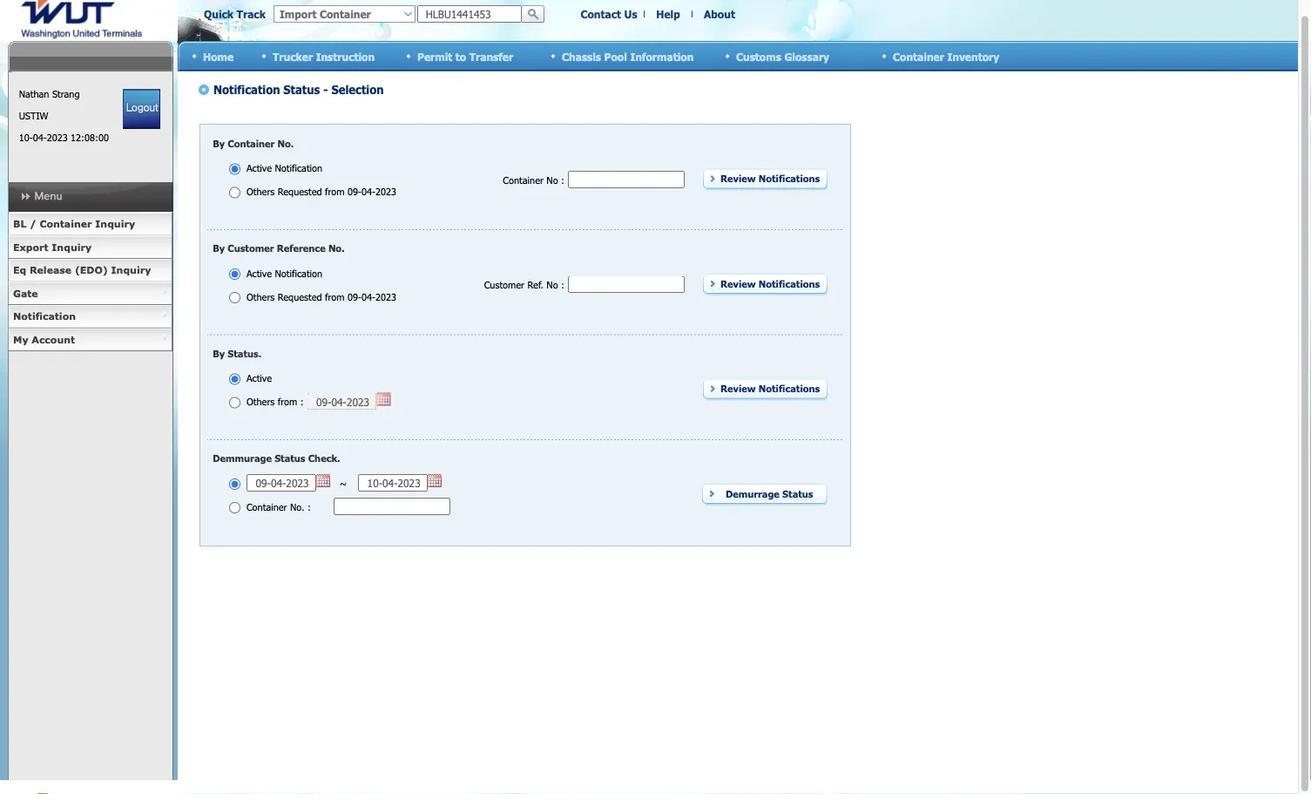 Task type: describe. For each thing, give the bounding box(es) containing it.
customs glossary
[[737, 50, 830, 63]]

my account link
[[8, 328, 173, 351]]

strang
[[52, 88, 80, 100]]

permit
[[418, 50, 453, 63]]

contact us
[[581, 8, 638, 20]]

instruction
[[316, 50, 375, 63]]

trucker
[[273, 50, 313, 63]]

gate link
[[8, 282, 173, 305]]

notification link
[[8, 305, 173, 328]]

chassis
[[562, 50, 601, 63]]

trucker instruction
[[273, 50, 375, 63]]

0 vertical spatial container
[[893, 50, 945, 63]]

04-
[[33, 132, 47, 143]]

glossary
[[785, 50, 830, 63]]

notification
[[13, 310, 76, 322]]

export
[[13, 241, 48, 253]]

inventory
[[948, 50, 1000, 63]]

contact us link
[[581, 8, 638, 20]]

contact
[[581, 8, 622, 20]]

bl / container inquiry
[[13, 218, 135, 230]]

ustiw
[[19, 110, 48, 122]]

my
[[13, 333, 28, 345]]

export inquiry
[[13, 241, 92, 253]]

help link
[[657, 8, 681, 20]]

information
[[631, 50, 694, 63]]

eq release (edo) inquiry link
[[8, 259, 173, 282]]

/
[[30, 218, 36, 230]]

login image
[[123, 89, 161, 129]]

inquiry for container
[[95, 218, 135, 230]]

help
[[657, 8, 681, 20]]

bl / container inquiry link
[[8, 213, 173, 236]]



Task type: locate. For each thing, give the bounding box(es) containing it.
container
[[893, 50, 945, 63], [40, 218, 92, 230]]

1 horizontal spatial container
[[893, 50, 945, 63]]

nathan
[[19, 88, 49, 100]]

0 vertical spatial inquiry
[[95, 218, 135, 230]]

about link
[[704, 8, 736, 20]]

2023
[[47, 132, 68, 143]]

inquiry for (edo)
[[111, 264, 151, 276]]

inquiry right (edo)
[[111, 264, 151, 276]]

home
[[203, 50, 234, 63]]

12:08:00
[[71, 132, 109, 143]]

gate
[[13, 287, 38, 299]]

release
[[30, 264, 72, 276]]

to
[[456, 50, 467, 63]]

container inventory
[[893, 50, 1000, 63]]

None text field
[[418, 5, 522, 23]]

my account
[[13, 333, 75, 345]]

bl
[[13, 218, 26, 230]]

transfer
[[470, 50, 514, 63]]

chassis pool information
[[562, 50, 694, 63]]

container left inventory
[[893, 50, 945, 63]]

about
[[704, 8, 736, 20]]

0 horizontal spatial container
[[40, 218, 92, 230]]

customs
[[737, 50, 782, 63]]

us
[[625, 8, 638, 20]]

1 vertical spatial inquiry
[[52, 241, 92, 253]]

quick track
[[204, 8, 266, 20]]

quick
[[204, 8, 234, 20]]

eq
[[13, 264, 26, 276]]

1 vertical spatial container
[[40, 218, 92, 230]]

inquiry down the bl / container inquiry
[[52, 241, 92, 253]]

permit to transfer
[[418, 50, 514, 63]]

eq release (edo) inquiry
[[13, 264, 151, 276]]

export inquiry link
[[8, 236, 173, 259]]

10-
[[19, 132, 33, 143]]

10-04-2023 12:08:00
[[19, 132, 109, 143]]

2 vertical spatial inquiry
[[111, 264, 151, 276]]

inquiry
[[95, 218, 135, 230], [52, 241, 92, 253], [111, 264, 151, 276]]

container up export inquiry
[[40, 218, 92, 230]]

inquiry up export inquiry link
[[95, 218, 135, 230]]

account
[[32, 333, 75, 345]]

track
[[237, 8, 266, 20]]

pool
[[605, 50, 628, 63]]

(edo)
[[75, 264, 108, 276]]

nathan strang
[[19, 88, 80, 100]]



Task type: vqa. For each thing, say whether or not it's contained in the screenshot.
the topmost "Inquiry"
yes



